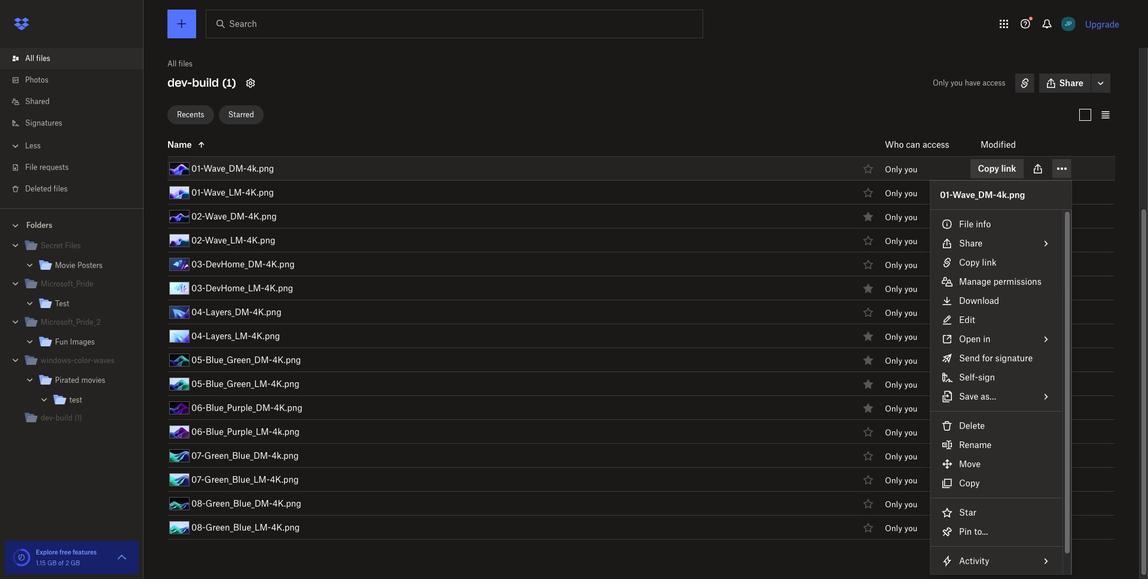 Task type: describe. For each thing, give the bounding box(es) containing it.
01-wave_lm-4k.png
[[191, 187, 274, 197]]

pin to... menu item
[[931, 522, 1063, 541]]

of
[[58, 559, 64, 567]]

12/5/2023 for 01-wave_lm-4k.png
[[981, 187, 1025, 197]]

only you button for 03-devhome_lm-4k.png
[[885, 284, 918, 294]]

4k.png for 06-blue_purple_lm-4k.png
[[272, 426, 300, 436]]

03-devhome_lm-4k.png
[[191, 283, 293, 293]]

delete
[[960, 421, 985, 431]]

deleted
[[25, 184, 52, 193]]

07- for green_blue_dm-
[[191, 450, 204, 460]]

1 gb from the left
[[47, 559, 57, 567]]

only for 08-green_blue_dm-4k.png
[[885, 499, 903, 509]]

wave_dm- for 4k.png
[[205, 211, 248, 221]]

only for 03-devhome_lm-4k.png
[[885, 284, 903, 294]]

add to starred image for 08-green_blue_dm-4k.png
[[862, 496, 876, 511]]

12/5/2023 2:18 pm for 04-layers_lm-4k.png
[[981, 331, 1058, 341]]

green_blue_dm- for 07-
[[204, 450, 272, 460]]

all files list item
[[0, 48, 144, 69]]

save as… menu item
[[931, 387, 1063, 406]]

copy for copy link
[[960, 257, 980, 267]]

pm for 05-blue_green_dm-4k.png
[[1045, 355, 1058, 365]]

12/5/2023 2:18 pm for 06-blue_purple_dm-4k.png
[[981, 402, 1058, 413]]

12/5/2023 2:19 pm for 05-blue_green_lm-4k.png
[[981, 378, 1058, 389]]

name 05-blue_green_dm-4k.png, modified 12/5/2023 2:19 pm, element
[[168, 348, 1116, 372]]

only you button for 04-layers_dm-4k.png
[[885, 308, 918, 318]]

name 07-green_blue_dm-4k.png, modified 12/5/2023 2:19 pm, element
[[168, 444, 1116, 468]]

/dev-build (1)/01-wave_dm-4k.png image
[[169, 162, 190, 175]]

you for 08-green_blue_lm-4k.png
[[905, 523, 918, 533]]

/dev-build (1)/06-blue_purple_lm-4k.png image
[[169, 425, 190, 438]]

only you for 05-blue_green_dm-4k.png
[[885, 356, 918, 365]]

blue_purple_dm-
[[206, 402, 274, 413]]

07-green_blue_dm-4k.png
[[191, 450, 299, 460]]

less image
[[10, 140, 22, 152]]

02-wave_lm-4k.png
[[191, 235, 275, 245]]

pm for 06-blue_purple_lm-4k.png
[[1045, 426, 1058, 436]]

2 gb from the left
[[71, 559, 80, 567]]

1 horizontal spatial all files
[[168, 59, 193, 68]]

name 06-blue_purple_lm-4k.png, modified 12/5/2023 2:18 pm, element
[[168, 420, 1116, 444]]

4k.png for 03-devhome_dm-4k.png
[[266, 259, 295, 269]]

only you button for 05-blue_green_lm-4k.png
[[885, 380, 918, 389]]

/dev-build (1)/04-layers_lm-4k.png image
[[169, 329, 190, 343]]

05- for blue_green_lm-
[[191, 378, 206, 389]]

08-green_blue_lm-4k.png link
[[191, 520, 300, 535]]

12/5/2023 2:19 pm for 02-wave_lm-4k.png
[[981, 235, 1058, 245]]

03-devhome_dm-4k.png link
[[191, 257, 295, 271]]

you for 07-green_blue_dm-4k.png
[[905, 452, 918, 461]]

only for 06-blue_purple_dm-4k.png
[[885, 404, 903, 413]]

07-green_blue_lm-4k.png
[[191, 474, 299, 484]]

2:19 for 03-devhome_lm-4k.png
[[1027, 283, 1043, 293]]

starred button
[[219, 105, 264, 124]]

01-wave_lm-4k.png link
[[191, 185, 274, 200]]

04-layers_dm-4k.png
[[191, 307, 282, 317]]

2
[[65, 559, 69, 567]]

name 01-wave_dm-4k.png, modified 12/5/2023 2:18 pm, element
[[168, 157, 1116, 181]]

activity
[[960, 556, 990, 566]]

07-green_blue_lm-4k.png link
[[191, 472, 299, 487]]

name 08-green_blue_dm-4k.png, modified 12/5/2023 2:19 pm, element
[[168, 492, 1116, 516]]

12/5/2023 for 03-devhome_dm-4k.png
[[981, 259, 1025, 269]]

pin to...
[[960, 526, 989, 537]]

1 vertical spatial wave_dm-
[[953, 190, 997, 200]]

08-green_blue_dm-4k.png link
[[191, 496, 301, 511]]

as…
[[981, 391, 997, 401]]

12/5/2023 for 01-wave_dm-4k.png
[[981, 163, 1025, 173]]

recents
[[177, 110, 204, 119]]

less
[[25, 141, 41, 150]]

12/5/2023 for 02-wave_lm-4k.png
[[981, 235, 1025, 245]]

06-blue_purple_lm-4k.png link
[[191, 425, 300, 439]]

pin
[[960, 526, 972, 537]]

name 02-wave_dm-4k.png, modified 12/5/2023 2:19 pm, element
[[168, 205, 1116, 229]]

file info
[[960, 219, 991, 229]]

remove from starred image for 04-layers_lm-4k.png
[[862, 329, 876, 343]]

only for 05-blue_green_lm-4k.png
[[885, 380, 903, 389]]

name 07-green_blue_lm-4k.png, modified 12/5/2023 2:19 pm, element
[[168, 468, 1116, 492]]

name button
[[168, 137, 856, 152]]

4k.png for 03-devhome_lm-4k.png
[[265, 283, 293, 293]]

movie
[[55, 261, 76, 270]]

movies
[[81, 376, 105, 385]]

file info menu item
[[931, 215, 1063, 234]]

download
[[960, 296, 1000, 306]]

file requests
[[25, 163, 69, 172]]

only you button for 03-devhome_dm-4k.png
[[885, 260, 918, 270]]

star menu item
[[931, 503, 1063, 522]]

05- for blue_green_dm-
[[191, 355, 206, 365]]

edit
[[960, 315, 976, 325]]

04-layers_lm-4k.png link
[[191, 329, 280, 343]]

1 horizontal spatial all
[[168, 59, 177, 68]]

copy for copy
[[960, 478, 980, 488]]

open in menu item
[[931, 330, 1063, 349]]

08-green_blue_dm-4k.png
[[191, 498, 301, 508]]

12/5/2023 for 03-devhome_lm-4k.png
[[981, 283, 1025, 293]]

you for 01-wave_lm-4k.png
[[905, 188, 918, 198]]

12/5/2023 for 02-wave_dm-4k.png
[[981, 211, 1025, 221]]

upgrade link
[[1086, 19, 1120, 29]]

pm for 04-layers_lm-4k.png
[[1045, 331, 1058, 341]]

file for file requests
[[25, 163, 37, 172]]

self-
[[960, 372, 979, 382]]

fun images
[[55, 337, 95, 346]]

only for 08-green_blue_lm-4k.png
[[885, 523, 903, 533]]

2:18 for 04-layers_lm-4k.png
[[1027, 331, 1043, 341]]

only you for 07-green_blue_lm-4k.png
[[885, 476, 918, 485]]

self-sign menu item
[[931, 368, 1063, 387]]

features
[[73, 549, 97, 556]]

2:18 for 06-blue_purple_lm-4k.png
[[1027, 426, 1043, 436]]

1 horizontal spatial access
[[983, 78, 1006, 87]]

rename menu item
[[931, 436, 1063, 455]]

02-wave_lm-4k.png link
[[191, 233, 275, 247]]

permissions
[[994, 276, 1042, 287]]

03-devhome_lm-4k.png link
[[191, 281, 293, 295]]

2:19 for 05-blue_green_dm-4k.png
[[1027, 355, 1043, 365]]

movie posters link
[[38, 258, 134, 274]]

pm for 03-devhome_lm-4k.png
[[1045, 283, 1058, 293]]

table containing name
[[151, 133, 1116, 540]]

send
[[960, 353, 980, 363]]

menu containing 01-wave_dm-4k.png
[[931, 181, 1072, 579]]

name 01-wave_lm-4k.png, modified 12/5/2023 2:18 pm, element
[[168, 181, 1116, 205]]

4k.png for 07-green_blue_dm-4k.png
[[272, 450, 299, 460]]

add to starred image for 02-wave_lm-4k.png
[[862, 233, 876, 247]]

rename
[[960, 440, 992, 450]]

only for 06-blue_purple_lm-4k.png
[[885, 428, 903, 437]]

layers_dm-
[[206, 307, 253, 317]]

send for signature menu item
[[931, 349, 1063, 368]]

self-sign
[[960, 372, 995, 382]]

01-wave_dm-4k.png link
[[191, 161, 274, 176]]

02-wave_dm-4k.png
[[191, 211, 277, 221]]

1 vertical spatial access
[[923, 139, 950, 149]]

modified button
[[981, 137, 1048, 152]]

you for 03-devhome_lm-4k.png
[[905, 284, 918, 294]]

test link
[[53, 392, 134, 409]]

02- for wave_lm-
[[191, 235, 205, 245]]

open in
[[960, 334, 991, 344]]

wave_lm- for 02-
[[205, 235, 247, 245]]

/dev-build (1)/03-devhome_dm-4k.png image
[[169, 258, 190, 271]]

files inside "list item"
[[36, 54, 50, 63]]

save
[[960, 391, 979, 401]]

devhome_dm-
[[206, 259, 266, 269]]

remove from starred image for 05-blue_green_dm-4k.png
[[862, 353, 876, 367]]

4k.png for 04-layers_dm-4k.png
[[253, 307, 282, 317]]

dev-build (1)
[[168, 76, 236, 90]]

to...
[[975, 526, 989, 537]]

only you for 02-wave_lm-4k.png
[[885, 236, 918, 246]]

manage permissions
[[960, 276, 1042, 287]]

03-devhome_dm-4k.png
[[191, 259, 295, 269]]

wave_dm- for 4k.png
[[204, 163, 247, 173]]

share inside "menu item"
[[960, 238, 983, 248]]

only you for 05-blue_green_lm-4k.png
[[885, 380, 918, 389]]

add to starred image for 01-wave_dm-4k.png
[[862, 161, 876, 176]]

pm for 03-devhome_dm-4k.png
[[1045, 259, 1058, 269]]

you for 04-layers_lm-4k.png
[[905, 332, 918, 342]]

signatures link
[[10, 112, 144, 134]]

build
[[192, 76, 219, 90]]

file for file info
[[960, 219, 974, 229]]

shared
[[25, 97, 50, 106]]

12/5/2023 for 05-blue_green_dm-4k.png
[[981, 355, 1025, 365]]

green_blue_lm- for 08-
[[206, 522, 271, 532]]

(1)
[[222, 76, 236, 90]]

/dev-build (1)/03-devhome_lm-4k.png image
[[169, 282, 190, 295]]

remove from starred image for 02-wave_dm-4k.png
[[862, 209, 876, 223]]

07-green_blue_dm-4k.png link
[[191, 448, 299, 463]]

pirated
[[55, 376, 79, 385]]

copy link
[[960, 257, 997, 267]]

pirated movies link
[[38, 373, 134, 389]]

name
[[168, 139, 192, 149]]

08-green_blue_lm-4k.png
[[191, 522, 300, 532]]

05-blue_green_lm-4k.png
[[191, 378, 300, 389]]

all files inside "list item"
[[25, 54, 50, 63]]

/dev-build (1)/04-layers_dm-4k.png image
[[169, 305, 190, 319]]

12/5/2023 2:18 pm for 01-wave_dm-4k.png
[[981, 163, 1058, 173]]

4k.png for 08-green_blue_dm-4k.png
[[273, 498, 301, 508]]

blue_purple_lm-
[[206, 426, 273, 436]]

4k.png for 01-wave_lm-4k.png
[[245, 187, 274, 197]]

pm for 02-wave_lm-4k.png
[[1045, 235, 1058, 245]]

send for signature
[[960, 353, 1033, 363]]

explore
[[36, 549, 58, 556]]

move
[[960, 459, 981, 469]]

2:18 for 06-blue_purple_dm-4k.png
[[1027, 402, 1043, 413]]

pirated movies
[[55, 376, 105, 385]]

06-blue_purple_dm-4k.png link
[[191, 401, 303, 415]]

manage
[[960, 276, 992, 287]]

4k.png for 02-wave_lm-4k.png
[[247, 235, 275, 245]]

open
[[960, 334, 981, 344]]

modified
[[981, 139, 1016, 149]]

dev-
[[168, 76, 192, 90]]

12/5/2023 2:18 pm for 06-blue_purple_lm-4k.png
[[981, 426, 1058, 436]]

you for 06-blue_purple_lm-4k.png
[[905, 428, 918, 437]]

01- for wave_dm-
[[191, 163, 204, 173]]

name 06-blue_purple_dm-4k.png, modified 12/5/2023 2:18 pm, element
[[168, 396, 1116, 420]]

free
[[60, 549, 71, 556]]

/dev-build (1)/01-wave_lm-4k.png image
[[169, 186, 190, 199]]

06-blue_purple_lm-4k.png
[[191, 426, 300, 436]]



Task type: vqa. For each thing, say whether or not it's contained in the screenshot.
devices
no



Task type: locate. For each thing, give the bounding box(es) containing it.
4 2:19 from the top
[[1027, 283, 1043, 293]]

only inside name 02-wave_dm-4k.png, modified 12/5/2023 2:19 pm, element
[[885, 212, 903, 222]]

1 horizontal spatial all files link
[[168, 58, 193, 70]]

1 vertical spatial 05-
[[191, 378, 206, 389]]

you for 02-wave_dm-4k.png
[[905, 212, 918, 222]]

12/5/2023 down copy menu item
[[981, 498, 1025, 508]]

only you button inside name 02-wave_dm-4k.png, modified 12/5/2023 2:19 pm, element
[[885, 212, 918, 222]]

images
[[70, 337, 95, 346]]

only you button inside name 06-blue_purple_dm-4k.png, modified 12/5/2023 2:18 pm, element
[[885, 404, 918, 413]]

1 vertical spatial green_blue_dm-
[[206, 498, 273, 508]]

2:19 for 08-green_blue_dm-4k.png
[[1027, 498, 1043, 508]]

12/5/2023 up file info menu item
[[981, 187, 1025, 197]]

list containing all files
[[0, 41, 144, 208]]

add to starred image for 07-green_blue_dm-4k.png
[[862, 448, 876, 463]]

04- for layers_lm-
[[191, 331, 206, 341]]

2:18 inside 'name 06-blue_purple_lm-4k.png, modified 12/5/2023 2:18 pm,' element
[[1027, 426, 1043, 436]]

for
[[983, 353, 994, 363]]

only inside 'name 06-blue_purple_lm-4k.png, modified 12/5/2023 2:18 pm,' element
[[885, 428, 903, 437]]

copy menu item
[[931, 474, 1063, 493]]

you inside name 07-green_blue_dm-4k.png, modified 12/5/2023 2:19 pm, element
[[905, 452, 918, 461]]

1 12/5/2023 2:19 pm from the top
[[981, 211, 1058, 221]]

add to starred image for 07-green_blue_lm-4k.png
[[862, 472, 876, 487]]

wave_dm- up 01-wave_lm-4k.png
[[204, 163, 247, 173]]

1 horizontal spatial 01-wave_dm-4k.png
[[940, 190, 1026, 200]]

1 only you button from the top
[[885, 164, 918, 174]]

only for 07-green_blue_lm-4k.png
[[885, 476, 903, 485]]

4k.png inside 06-blue_purple_lm-4k.png link
[[272, 426, 300, 436]]

only you inside 'name 06-blue_purple_lm-4k.png, modified 12/5/2023 2:18 pm,' element
[[885, 428, 918, 437]]

fun images link
[[38, 334, 134, 351]]

08- inside "link"
[[191, 498, 206, 508]]

green_blue_lm- for 07-
[[204, 474, 270, 484]]

2 12/5/2023 2:18 pm from the top
[[981, 187, 1058, 197]]

3 only you from the top
[[885, 212, 918, 222]]

only you inside name 03-devhome_lm-4k.png, modified 12/5/2023 2:19 pm, element
[[885, 284, 918, 294]]

5 12/5/2023 2:19 pm from the top
[[981, 355, 1058, 365]]

3 add to starred image from the top
[[862, 448, 876, 463]]

3 only you button from the top
[[885, 212, 918, 222]]

add to starred image inside "name 07-green_blue_lm-4k.png, modified 12/5/2023 2:19 pm," element
[[862, 472, 876, 487]]

4k.png up 08-green_blue_lm-4k.png
[[273, 498, 301, 508]]

12/5/2023 for 08-green_blue_dm-4k.png
[[981, 498, 1025, 508]]

gb
[[47, 559, 57, 567], [71, 559, 80, 567]]

only inside name 03-devhome_dm-4k.png, modified 12/5/2023 2:19 pm, element
[[885, 260, 903, 270]]

file inside menu item
[[960, 219, 974, 229]]

1 vertical spatial remove from starred image
[[862, 281, 876, 295]]

menu
[[931, 181, 1072, 579]]

1 2:18 from the top
[[1027, 163, 1043, 173]]

2 vertical spatial remove from starred image
[[862, 401, 876, 415]]

save as…
[[960, 391, 997, 401]]

15 only you from the top
[[885, 499, 918, 509]]

11 only you button from the top
[[885, 404, 918, 413]]

13 only you button from the top
[[885, 452, 918, 461]]

4k.png up 03-devhome_lm-4k.png
[[266, 259, 295, 269]]

file left the "info"
[[960, 219, 974, 229]]

share button
[[1040, 74, 1091, 93]]

3 12/5/2023 2:18 pm from the top
[[981, 331, 1058, 341]]

star
[[960, 507, 977, 518]]

green_blue_lm- down the 08-green_blue_dm-4k.png "link"
[[206, 522, 271, 532]]

you inside 'name 06-blue_purple_lm-4k.png, modified 12/5/2023 2:18 pm,' element
[[905, 428, 918, 437]]

12/5/2023 2:18 pm up move menu item
[[981, 426, 1058, 436]]

add to starred image inside 'name 06-blue_purple_lm-4k.png, modified 12/5/2023 2:18 pm,' element
[[862, 425, 876, 439]]

12/5/2023 2:19 pm down copy menu item
[[981, 498, 1058, 508]]

1 vertical spatial 07-
[[191, 474, 204, 484]]

explore free features 1.15 gb of 2 gb
[[36, 549, 97, 567]]

13 only you from the top
[[885, 452, 918, 461]]

8 12/5/2023 from the top
[[981, 355, 1025, 365]]

6 add to starred image from the top
[[862, 520, 876, 535]]

only you have access
[[933, 78, 1006, 87]]

4k.png for 02-wave_dm-4k.png
[[248, 211, 277, 221]]

who
[[885, 139, 904, 149]]

2 08- from the top
[[191, 522, 206, 532]]

info
[[976, 219, 991, 229]]

05- right /dev-build (1)/05-blue_green_dm-4k.png icon at the bottom left
[[191, 355, 206, 365]]

access right have
[[983, 78, 1006, 87]]

16 only you from the top
[[885, 523, 918, 533]]

12/5/2023 down edit menu item at the bottom right of the page
[[981, 331, 1025, 341]]

2 only you from the top
[[885, 188, 918, 198]]

15 only you button from the top
[[885, 499, 918, 509]]

only you for 01-wave_lm-4k.png
[[885, 188, 918, 198]]

only you inside name 05-blue_green_dm-4k.png, modified 12/5/2023 2:19 pm, element
[[885, 356, 918, 365]]

2:18
[[1027, 163, 1043, 173], [1027, 187, 1043, 197], [1027, 331, 1043, 341], [1027, 402, 1043, 413], [1027, 426, 1043, 436]]

12/5/2023 for 05-blue_green_lm-4k.png
[[981, 378, 1025, 389]]

2 12/5/2023 2:19 pm from the top
[[981, 235, 1058, 245]]

all files up photos
[[25, 54, 50, 63]]

4k.png up 05-blue_green_lm-4k.png
[[272, 355, 301, 365]]

pm for 08-green_blue_lm-4k.png
[[1045, 522, 1058, 532]]

manage permissions menu item
[[931, 272, 1063, 291]]

you inside name 05-blue_green_lm-4k.png, modified 12/5/2023 2:19 pm, element
[[905, 380, 918, 389]]

10 only you button from the top
[[885, 380, 918, 389]]

0 vertical spatial wave_dm-
[[204, 163, 247, 173]]

/dev-build (1)/02-wave_lm-4k.png image
[[169, 234, 190, 247]]

only inside "name 07-green_blue_lm-4k.png, modified 12/5/2023 2:19 pm," element
[[885, 476, 903, 485]]

12/5/2023 up as… at the right bottom
[[981, 378, 1025, 389]]

can
[[907, 139, 921, 149]]

2:19 down copy menu item
[[1027, 498, 1043, 508]]

1 pm from the top
[[1045, 163, 1058, 173]]

4k.png up 02-wave_dm-4k.png
[[245, 187, 274, 197]]

4k.png down 06-blue_purple_lm-4k.png link
[[272, 450, 299, 460]]

5 2:19 from the top
[[1027, 355, 1043, 365]]

4 12/5/2023 from the top
[[981, 235, 1025, 245]]

layers_lm-
[[206, 331, 251, 341]]

only you for 06-blue_purple_dm-4k.png
[[885, 404, 918, 413]]

01- right /dev-build (1)/01-wave_lm-4k.png icon
[[191, 187, 204, 197]]

sign
[[979, 372, 995, 382]]

0 horizontal spatial all files
[[25, 54, 50, 63]]

6 pm from the top
[[1045, 283, 1058, 293]]

2:18 inside name 04-layers_lm-4k.png, modified 12/5/2023 2:18 pm, element
[[1027, 331, 1043, 341]]

1 vertical spatial 08-
[[191, 522, 206, 532]]

2 12/5/2023 from the top
[[981, 187, 1025, 197]]

wave_lm- down 02-wave_dm-4k.png link
[[205, 235, 247, 245]]

name 03-devhome_dm-4k.png, modified 12/5/2023 2:19 pm, element
[[168, 253, 1116, 276]]

2:19 down signature
[[1027, 378, 1043, 389]]

only you button inside name 05-blue_green_lm-4k.png, modified 12/5/2023 2:19 pm, element
[[885, 380, 918, 389]]

0 vertical spatial share
[[1060, 78, 1084, 88]]

wave_lm- inside 02-wave_lm-4k.png link
[[205, 235, 247, 245]]

only you button inside name 03-devhome_lm-4k.png, modified 12/5/2023 2:19 pm, element
[[885, 284, 918, 294]]

all up photos
[[25, 54, 34, 63]]

2:18 for 01-wave_lm-4k.png
[[1027, 187, 1043, 197]]

add to starred image for 04-layers_dm-4k.png
[[862, 305, 876, 319]]

only inside name 08-green_blue_lm-4k.png, modified 12/5/2023 2:19 pm, element
[[885, 523, 903, 533]]

download menu item
[[931, 291, 1063, 311]]

all files
[[25, 54, 50, 63], [168, 59, 193, 68]]

only you button inside name 04-layers_dm-4k.png, modified 12/5/2023 2:18 pm, element
[[885, 308, 918, 318]]

02- right the /dev-build (1)/02-wave_dm-4k.png "icon"
[[191, 211, 205, 221]]

deleted files
[[25, 184, 68, 193]]

green_blue_dm- down blue_purple_lm-
[[204, 450, 272, 460]]

only you button for 07-green_blue_lm-4k.png
[[885, 476, 918, 485]]

only you button inside "name 07-green_blue_lm-4k.png, modified 12/5/2023 2:19 pm," element
[[885, 476, 918, 485]]

1 remove from starred image from the top
[[862, 209, 876, 223]]

2 2:19 from the top
[[1027, 235, 1043, 245]]

only you for 04-layers_lm-4k.png
[[885, 332, 918, 342]]

7 12/5/2023 2:19 pm from the top
[[981, 498, 1058, 508]]

access
[[983, 78, 1006, 87], [923, 139, 950, 149]]

5 12/5/2023 2:18 pm from the top
[[981, 426, 1058, 436]]

2:18 up signature
[[1027, 331, 1043, 341]]

8 only you button from the top
[[885, 332, 918, 342]]

only inside name 04-layers_dm-4k.png, modified 12/5/2023 2:18 pm, element
[[885, 308, 903, 318]]

name 03-devhome_lm-4k.png, modified 12/5/2023 2:19 pm, element
[[168, 276, 1116, 300]]

only you inside name 08-green_blue_dm-4k.png, modified 12/5/2023 2:19 pm, element
[[885, 499, 918, 509]]

05- right the /dev-build (1)/05-blue_green_lm-4k.png image
[[191, 378, 206, 389]]

1 vertical spatial file
[[960, 219, 974, 229]]

03- for devhome_dm-
[[191, 259, 206, 269]]

only you inside name 06-blue_purple_dm-4k.png, modified 12/5/2023 2:18 pm, element
[[885, 404, 918, 413]]

you inside name 01-wave_dm-4k.png, modified 12/5/2023 2:18 pm, element
[[905, 164, 918, 174]]

7 only you button from the top
[[885, 308, 918, 318]]

5 2:18 from the top
[[1027, 426, 1043, 436]]

4k.png for 08-green_blue_lm-4k.png
[[271, 522, 300, 532]]

starred
[[228, 110, 254, 119]]

12/5/2023 2:19 pm down copy link menu item
[[981, 283, 1058, 293]]

only you button inside name 07-green_blue_dm-4k.png, modified 12/5/2023 2:19 pm, element
[[885, 452, 918, 461]]

2 06- from the top
[[191, 426, 206, 436]]

0 vertical spatial 05-
[[191, 355, 206, 365]]

7 pm from the top
[[1045, 331, 1058, 341]]

folders button
[[0, 216, 144, 234]]

01-wave_dm-4k.png
[[191, 163, 274, 173], [940, 190, 1026, 200]]

list
[[0, 41, 144, 208]]

add to starred image
[[862, 161, 876, 176], [862, 305, 876, 319], [862, 448, 876, 463], [862, 496, 876, 511]]

add to starred image
[[862, 185, 876, 200], [862, 233, 876, 247], [862, 257, 876, 271], [862, 425, 876, 439], [862, 472, 876, 487], [862, 520, 876, 535]]

only you button inside name 04-layers_lm-4k.png, modified 12/5/2023 2:18 pm, element
[[885, 332, 918, 342]]

12/5/2023 2:18 pm up delete menu item
[[981, 402, 1058, 413]]

11 12/5/2023 from the top
[[981, 426, 1025, 436]]

1 vertical spatial 06-
[[191, 426, 206, 436]]

4k.png down 03-devhome_dm-4k.png link at the left top
[[265, 283, 293, 293]]

remove from starred image
[[862, 209, 876, 223], [862, 281, 876, 295], [862, 353, 876, 367]]

0 horizontal spatial gb
[[47, 559, 57, 567]]

remove from starred image inside name 05-blue_green_lm-4k.png, modified 12/5/2023 2:19 pm, element
[[862, 377, 876, 391]]

12/5/2023 2:19 pm for 03-devhome_dm-4k.png
[[981, 259, 1058, 269]]

0 vertical spatial 07-
[[191, 450, 204, 460]]

only for 07-green_blue_dm-4k.png
[[885, 452, 903, 461]]

only for 04-layers_lm-4k.png
[[885, 332, 903, 342]]

05-blue_green_dm-4k.png
[[191, 355, 301, 365]]

12/5/2023 down as… at the right bottom
[[981, 402, 1025, 413]]

11 pm from the top
[[1045, 426, 1058, 436]]

0 vertical spatial 04-
[[191, 307, 206, 317]]

2:19
[[1027, 211, 1043, 221], [1027, 235, 1043, 245], [1027, 259, 1043, 269], [1027, 283, 1043, 293], [1027, 355, 1043, 365], [1027, 378, 1043, 389], [1027, 498, 1043, 508], [1027, 522, 1043, 532]]

2:18 inside name 01-wave_dm-4k.png, modified 12/5/2023 2:18 pm, element
[[1027, 163, 1043, 173]]

add to starred image inside name 04-layers_dm-4k.png, modified 12/5/2023 2:18 pm, element
[[862, 305, 876, 319]]

deleted files link
[[10, 178, 144, 200]]

01- right /dev-build (1)/01-wave_dm-4k.png image
[[191, 163, 204, 173]]

only you inside name 03-devhome_dm-4k.png, modified 12/5/2023 2:19 pm, element
[[885, 260, 918, 270]]

only for 05-blue_green_dm-4k.png
[[885, 356, 903, 365]]

group containing movie posters
[[0, 234, 144, 437]]

4k.png up 05-blue_green_dm-4k.png
[[251, 331, 280, 341]]

green_blue_dm- for 08-
[[206, 498, 273, 508]]

only you button for 02-wave_dm-4k.png
[[885, 212, 918, 222]]

0 vertical spatial 06-
[[191, 402, 206, 413]]

12/5/2023 2:19 pm down file info menu item
[[981, 235, 1058, 245]]

11 only you from the top
[[885, 404, 918, 413]]

test
[[69, 395, 82, 404]]

1 2:19 from the top
[[1027, 211, 1043, 221]]

all files link up shared link
[[10, 48, 144, 69]]

4k.png for 01-wave_dm-4k.png
[[247, 163, 274, 173]]

03- right the /dev-build (1)/03-devhome_lm-4k.png icon
[[191, 283, 206, 293]]

copy left link
[[960, 257, 980, 267]]

wave_lm- down 01-wave_dm-4k.png link at the left top
[[204, 187, 245, 197]]

wave_dm- up the file info on the top
[[953, 190, 997, 200]]

3 remove from starred image from the top
[[862, 401, 876, 415]]

12/5/2023 2:18 pm down 'modified' button on the right of the page
[[981, 163, 1058, 173]]

wave_lm- for 01-
[[204, 187, 245, 197]]

files up photos
[[36, 54, 50, 63]]

04- for layers_dm-
[[191, 307, 206, 317]]

wave_lm-
[[204, 187, 245, 197], [205, 235, 247, 245]]

/dev-build (1)/05-blue_green_dm-4k.png image
[[169, 353, 190, 366]]

move menu item
[[931, 455, 1063, 474]]

2 pm from the top
[[1045, 187, 1058, 197]]

only for 01-wave_dm-4k.png
[[885, 164, 903, 174]]

2:19 for 08-green_blue_lm-4k.png
[[1027, 522, 1043, 532]]

4k.png down 03-devhome_lm-4k.png link
[[253, 307, 282, 317]]

01-wave_dm-4k.png up 01-wave_lm-4k.png
[[191, 163, 274, 173]]

1 horizontal spatial share
[[1060, 78, 1084, 88]]

1 vertical spatial copy
[[960, 478, 980, 488]]

quota usage element
[[12, 548, 31, 567]]

06-
[[191, 402, 206, 413], [191, 426, 206, 436]]

green_blue_dm- inside "link"
[[206, 498, 273, 508]]

5 pm from the top
[[1045, 259, 1058, 269]]

04-layers_dm-4k.png link
[[191, 305, 282, 319]]

12/5/2023 for 04-layers_lm-4k.png
[[981, 331, 1025, 341]]

you inside name 08-green_blue_lm-4k.png, modified 12/5/2023 2:19 pm, element
[[905, 523, 918, 533]]

9 12/5/2023 from the top
[[981, 378, 1025, 389]]

/dev-build (1)/06-blue_purple_dm-4k.png image
[[169, 401, 190, 414]]

1 horizontal spatial files
[[54, 184, 68, 193]]

add to starred image inside name 08-green_blue_lm-4k.png, modified 12/5/2023 2:19 pm, element
[[862, 520, 876, 535]]

you inside name 08-green_blue_dm-4k.png, modified 12/5/2023 2:19 pm, element
[[905, 499, 918, 509]]

1 vertical spatial green_blue_lm-
[[206, 522, 271, 532]]

only inside name 04-layers_lm-4k.png, modified 12/5/2023 2:18 pm, element
[[885, 332, 903, 342]]

02-
[[191, 211, 205, 221], [191, 235, 205, 245]]

12/5/2023 up activity menu item
[[981, 522, 1025, 532]]

1 12/5/2023 from the top
[[981, 163, 1025, 173]]

4k.png
[[247, 163, 274, 173], [997, 190, 1026, 200], [272, 426, 300, 436], [272, 450, 299, 460]]

04-
[[191, 307, 206, 317], [191, 331, 206, 341]]

12 only you button from the top
[[885, 428, 918, 437]]

only you inside name 02-wave_lm-4k.png, modified 12/5/2023 2:19 pm, element
[[885, 236, 918, 246]]

add to starred image for 01-wave_lm-4k.png
[[862, 185, 876, 200]]

green_blue_lm- down 07-green_blue_dm-4k.png link
[[204, 474, 270, 484]]

edit menu item
[[931, 311, 1063, 330]]

pm for 06-blue_purple_dm-4k.png
[[1045, 402, 1058, 413]]

file inside list
[[25, 163, 37, 172]]

8 12/5/2023 2:19 pm from the top
[[981, 522, 1058, 532]]

1 copy from the top
[[960, 257, 980, 267]]

1 vertical spatial wave_lm-
[[205, 235, 247, 245]]

file
[[25, 163, 37, 172], [960, 219, 974, 229]]

5 add to starred image from the top
[[862, 472, 876, 487]]

0 horizontal spatial access
[[923, 139, 950, 149]]

share menu item
[[931, 234, 1063, 253]]

10 12/5/2023 from the top
[[981, 402, 1025, 413]]

remove from starred image
[[862, 329, 876, 343], [862, 377, 876, 391], [862, 401, 876, 415]]

4k.png for 04-layers_lm-4k.png
[[251, 331, 280, 341]]

menu item
[[931, 571, 1063, 579]]

06- for blue_purple_dm-
[[191, 402, 206, 413]]

only you button inside name 01-wave_lm-4k.png, modified 12/5/2023 2:18 pm, element
[[885, 188, 918, 198]]

3 2:18 from the top
[[1027, 331, 1043, 341]]

only you for 02-wave_dm-4k.png
[[885, 212, 918, 222]]

2:19 down file info menu item
[[1027, 235, 1043, 245]]

03- for devhome_lm-
[[191, 283, 206, 293]]

2 add to starred image from the top
[[862, 305, 876, 319]]

4k.png
[[245, 187, 274, 197], [248, 211, 277, 221], [247, 235, 275, 245], [266, 259, 295, 269], [265, 283, 293, 293], [253, 307, 282, 317], [251, 331, 280, 341], [272, 355, 301, 365], [271, 378, 300, 389], [274, 402, 303, 413], [270, 474, 299, 484], [273, 498, 301, 508], [271, 522, 300, 532]]

1 vertical spatial 02-
[[191, 235, 205, 245]]

1 vertical spatial 04-
[[191, 331, 206, 341]]

0 vertical spatial access
[[983, 78, 1006, 87]]

5 only you button from the top
[[885, 260, 918, 270]]

4k.png down the 05-blue_green_lm-4k.png link
[[274, 402, 303, 413]]

2:19 up share "menu item"
[[1027, 211, 1043, 221]]

name 05-blue_green_lm-4k.png, modified 12/5/2023 2:19 pm, element
[[168, 372, 1116, 396]]

2 remove from starred image from the top
[[862, 281, 876, 295]]

13 12/5/2023 from the top
[[981, 522, 1025, 532]]

who can access
[[885, 139, 950, 149]]

01-wave_dm-4k.png up the "info"
[[940, 190, 1026, 200]]

12/5/2023 2:19 pm for 02-wave_dm-4k.png
[[981, 211, 1058, 221]]

link
[[983, 257, 997, 267]]

1 vertical spatial remove from starred image
[[862, 377, 876, 391]]

4k.png for 05-blue_green_lm-4k.png
[[271, 378, 300, 389]]

12/5/2023 2:18 pm up signature
[[981, 331, 1058, 341]]

add to starred image inside name 02-wave_lm-4k.png, modified 12/5/2023 2:19 pm, element
[[862, 233, 876, 247]]

12/5/2023 down copy link menu item
[[981, 283, 1025, 293]]

signature
[[996, 353, 1033, 363]]

2 02- from the top
[[191, 235, 205, 245]]

12/5/2023 up self-sign 'menu item'
[[981, 355, 1025, 365]]

9 pm from the top
[[1045, 378, 1058, 389]]

only inside name 05-blue_green_dm-4k.png, modified 12/5/2023 2:19 pm, element
[[885, 356, 903, 365]]

files up dev-
[[179, 59, 193, 68]]

12 only you from the top
[[885, 428, 918, 437]]

only you inside name 08-green_blue_lm-4k.png, modified 12/5/2023 2:19 pm, element
[[885, 523, 918, 533]]

signatures
[[25, 118, 62, 127]]

10 pm from the top
[[1045, 402, 1058, 413]]

12 12/5/2023 from the top
[[981, 498, 1025, 508]]

delete menu item
[[931, 416, 1063, 436]]

04- right /dev-build (1)/04-layers_lm-4k.png 'icon'
[[191, 331, 206, 341]]

08- right /dev-build (1)/08-green_blue_dm-4k.png icon in the left bottom of the page
[[191, 498, 206, 508]]

share
[[1060, 78, 1084, 88], [960, 238, 983, 248]]

1 02- from the top
[[191, 211, 205, 221]]

remove from starred image inside name 04-layers_lm-4k.png, modified 12/5/2023 2:18 pm, element
[[862, 329, 876, 343]]

copy inside menu item
[[960, 257, 980, 267]]

2:19 up permissions
[[1027, 259, 1043, 269]]

only you button for 06-blue_purple_dm-4k.png
[[885, 404, 918, 413]]

12/5/2023 for 06-blue_purple_dm-4k.png
[[981, 402, 1025, 413]]

photos
[[25, 75, 48, 84]]

name 02-wave_lm-4k.png, modified 12/5/2023 2:19 pm, element
[[168, 229, 1116, 253]]

4k.png for 07-green_blue_lm-4k.png
[[270, 474, 299, 484]]

only you
[[885, 164, 918, 174], [885, 188, 918, 198], [885, 212, 918, 222], [885, 236, 918, 246], [885, 260, 918, 270], [885, 284, 918, 294], [885, 308, 918, 318], [885, 332, 918, 342], [885, 356, 918, 365], [885, 380, 918, 389], [885, 404, 918, 413], [885, 428, 918, 437], [885, 452, 918, 461], [885, 476, 918, 485], [885, 499, 918, 509], [885, 523, 918, 533]]

0 vertical spatial copy
[[960, 257, 980, 267]]

12/5/2023 2:19 pm for 08-green_blue_dm-4k.png
[[981, 498, 1058, 508]]

3 remove from starred image from the top
[[862, 353, 876, 367]]

2:19 up self-sign 'menu item'
[[1027, 355, 1043, 365]]

only you button for 06-blue_purple_lm-4k.png
[[885, 428, 918, 437]]

2:19 down copy link menu item
[[1027, 283, 1043, 293]]

04-layers_lm-4k.png
[[191, 331, 280, 341]]

files right deleted at the left
[[54, 184, 68, 193]]

7 2:19 from the top
[[1027, 498, 1043, 508]]

dropbox image
[[10, 12, 34, 36]]

you for 01-wave_dm-4k.png
[[905, 164, 918, 174]]

table
[[151, 133, 1116, 540]]

07- right /dev-build (1)/07-green_blue_dm-4k.png image on the bottom left
[[191, 450, 204, 460]]

0 horizontal spatial share
[[960, 238, 983, 248]]

all inside all files "list item"
[[25, 54, 34, 63]]

posters
[[77, 261, 103, 270]]

only inside name 06-blue_purple_dm-4k.png, modified 12/5/2023 2:18 pm, element
[[885, 404, 903, 413]]

1 vertical spatial 03-
[[191, 283, 206, 293]]

14 only you from the top
[[885, 476, 918, 485]]

12/5/2023 down file info menu item
[[981, 235, 1025, 245]]

add to starred image inside name 01-wave_lm-4k.png, modified 12/5/2023 2:18 pm, element
[[862, 185, 876, 200]]

/dev-build (1)/02-wave_dm-4k.png image
[[169, 210, 190, 223]]

/dev-build (1)/08-green_blue_dm-4k.png image
[[169, 497, 190, 510]]

12/5/2023 2:19 pm up permissions
[[981, 259, 1058, 269]]

0 vertical spatial remove from starred image
[[862, 209, 876, 223]]

in
[[984, 334, 991, 344]]

2:19 for 02-wave_dm-4k.png
[[1027, 211, 1043, 221]]

4 12/5/2023 2:19 pm from the top
[[981, 283, 1058, 293]]

0 horizontal spatial file
[[25, 163, 37, 172]]

access right can
[[923, 139, 950, 149]]

/dev-build (1)/07-green_blue_dm-4k.png image
[[169, 449, 190, 462]]

02-wave_dm-4k.png link
[[191, 209, 277, 223]]

you for 07-green_blue_lm-4k.png
[[905, 476, 918, 485]]

test
[[55, 299, 69, 308]]

wave_lm- inside 01-wave_lm-4k.png link
[[204, 187, 245, 197]]

you for 08-green_blue_dm-4k.png
[[905, 499, 918, 509]]

2 copy from the top
[[960, 478, 980, 488]]

only you inside name 04-layers_dm-4k.png, modified 12/5/2023 2:18 pm, element
[[885, 308, 918, 318]]

name 04-layers_dm-4k.png, modified 12/5/2023 2:18 pm, element
[[168, 300, 1116, 324]]

12/5/2023 2:19 pm for 05-blue_green_dm-4k.png
[[981, 355, 1058, 365]]

12/5/2023 up manage permissions
[[981, 259, 1025, 269]]

group
[[0, 234, 144, 437]]

pm for 01-wave_lm-4k.png
[[1045, 187, 1058, 197]]

12/5/2023 2:19 pm for 08-green_blue_lm-4k.png
[[981, 522, 1058, 532]]

4k.png inside "link"
[[273, 498, 301, 508]]

gb left of at the left
[[47, 559, 57, 567]]

1 add to starred image from the top
[[862, 161, 876, 176]]

add to starred image for 08-green_blue_lm-4k.png
[[862, 520, 876, 535]]

2 07- from the top
[[191, 474, 204, 484]]

4k.png up 02-wave_lm-4k.png
[[248, 211, 277, 221]]

you for 05-blue_green_dm-4k.png
[[905, 356, 918, 365]]

2 04- from the top
[[191, 331, 206, 341]]

2:18 inside name 01-wave_lm-4k.png, modified 12/5/2023 2:18 pm, element
[[1027, 187, 1043, 197]]

pm for 01-wave_dm-4k.png
[[1045, 163, 1058, 173]]

add to starred image inside name 03-devhome_dm-4k.png, modified 12/5/2023 2:19 pm, element
[[862, 257, 876, 271]]

16 only you button from the top
[[885, 523, 918, 533]]

wave_dm- down 01-wave_lm-4k.png link
[[205, 211, 248, 221]]

0 horizontal spatial 01-wave_dm-4k.png
[[191, 163, 274, 173]]

add to starred image inside name 01-wave_dm-4k.png, modified 12/5/2023 2:18 pm, element
[[862, 161, 876, 176]]

only you button inside name 03-devhome_dm-4k.png, modified 12/5/2023 2:19 pm, element
[[885, 260, 918, 270]]

only you button inside 'name 06-blue_purple_lm-4k.png, modified 12/5/2023 2:18 pm,' element
[[885, 428, 918, 437]]

01-
[[191, 163, 204, 173], [191, 187, 204, 197], [940, 190, 953, 200]]

pm for 02-wave_dm-4k.png
[[1045, 211, 1058, 221]]

04- right /dev-build (1)/04-layers_dm-4k.png icon
[[191, 307, 206, 317]]

2 vertical spatial wave_dm-
[[205, 211, 248, 221]]

4k.png up 08-green_blue_dm-4k.png
[[270, 474, 299, 484]]

green_blue_lm-
[[204, 474, 270, 484], [206, 522, 271, 532]]

only for 01-wave_lm-4k.png
[[885, 188, 903, 198]]

1 04- from the top
[[191, 307, 206, 317]]

2 vertical spatial remove from starred image
[[862, 353, 876, 367]]

0 vertical spatial wave_lm-
[[204, 187, 245, 197]]

12/5/2023 2:18 pm up file info menu item
[[981, 187, 1058, 197]]

only you for 03-devhome_dm-4k.png
[[885, 260, 918, 270]]

2:18 inside name 06-blue_purple_dm-4k.png, modified 12/5/2023 2:18 pm, element
[[1027, 402, 1043, 413]]

12/5/2023 down 'modified'
[[981, 163, 1025, 173]]

5 12/5/2023 from the top
[[981, 259, 1025, 269]]

share inside button
[[1060, 78, 1084, 88]]

1 horizontal spatial file
[[960, 219, 974, 229]]

only you button inside name 08-green_blue_lm-4k.png, modified 12/5/2023 2:19 pm, element
[[885, 523, 918, 533]]

4k.png up 01-wave_lm-4k.png
[[247, 163, 274, 173]]

1 08- from the top
[[191, 498, 206, 508]]

05-blue_green_lm-4k.png link
[[191, 377, 300, 391]]

you inside name 02-wave_lm-4k.png, modified 12/5/2023 2:19 pm, element
[[905, 236, 918, 246]]

/dev-build (1)/08-green_blue_lm-4k.png image
[[169, 521, 190, 534]]

2:18 up delete menu item
[[1027, 402, 1043, 413]]

only for 03-devhome_dm-4k.png
[[885, 260, 903, 270]]

2 03- from the top
[[191, 283, 206, 293]]

0 vertical spatial remove from starred image
[[862, 329, 876, 343]]

only you for 08-green_blue_lm-4k.png
[[885, 523, 918, 533]]

4 add to starred image from the top
[[862, 425, 876, 439]]

only you button inside name 02-wave_lm-4k.png, modified 12/5/2023 2:19 pm, element
[[885, 236, 918, 246]]

12/5/2023 2:19 pm down signature
[[981, 378, 1058, 389]]

you for 03-devhome_dm-4k.png
[[905, 260, 918, 270]]

only you inside name 04-layers_lm-4k.png, modified 12/5/2023 2:18 pm, element
[[885, 332, 918, 342]]

1 only you from the top
[[885, 164, 918, 174]]

name 04-layers_lm-4k.png, modified 12/5/2023 2:18 pm, element
[[168, 324, 1116, 348]]

you inside name 02-wave_dm-4k.png, modified 12/5/2023 2:19 pm, element
[[905, 212, 918, 222]]

0 vertical spatial 08-
[[191, 498, 206, 508]]

add to starred image for 03-devhome_dm-4k.png
[[862, 257, 876, 271]]

02- for wave_dm-
[[191, 211, 205, 221]]

copy down move
[[960, 478, 980, 488]]

2 remove from starred image from the top
[[862, 377, 876, 391]]

only you button for 08-green_blue_lm-4k.png
[[885, 523, 918, 533]]

4k.png up 03-devhome_dm-4k.png
[[247, 235, 275, 245]]

file down less
[[25, 163, 37, 172]]

only you inside name 01-wave_dm-4k.png, modified 12/5/2023 2:18 pm, element
[[885, 164, 918, 174]]

only inside name 01-wave_lm-4k.png, modified 12/5/2023 2:18 pm, element
[[885, 188, 903, 198]]

6 12/5/2023 from the top
[[981, 283, 1025, 293]]

4k.png up '06-blue_purple_dm-4k.png'
[[271, 378, 300, 389]]

remove from starred image inside name 02-wave_dm-4k.png, modified 12/5/2023 2:19 pm, element
[[862, 209, 876, 223]]

9 only you button from the top
[[885, 356, 918, 365]]

0 horizontal spatial all
[[25, 54, 34, 63]]

wave_dm- inside 02-wave_dm-4k.png link
[[205, 211, 248, 221]]

only you inside name 01-wave_lm-4k.png, modified 12/5/2023 2:18 pm, element
[[885, 188, 918, 198]]

12/5/2023
[[981, 163, 1025, 173], [981, 187, 1025, 197], [981, 211, 1025, 221], [981, 235, 1025, 245], [981, 259, 1025, 269], [981, 283, 1025, 293], [981, 331, 1025, 341], [981, 355, 1025, 365], [981, 378, 1025, 389], [981, 402, 1025, 413], [981, 426, 1025, 436], [981, 498, 1025, 508], [981, 522, 1025, 532]]

0 vertical spatial green_blue_lm-
[[204, 474, 270, 484]]

3 add to starred image from the top
[[862, 257, 876, 271]]

all up dev-
[[168, 59, 177, 68]]

4 12/5/2023 2:18 pm from the top
[[981, 402, 1058, 413]]

only you inside name 07-green_blue_dm-4k.png, modified 12/5/2023 2:19 pm, element
[[885, 452, 918, 461]]

0 horizontal spatial all files link
[[10, 48, 144, 69]]

3 pm from the top
[[1045, 211, 1058, 221]]

7 only you from the top
[[885, 308, 918, 318]]

all files link up dev-
[[168, 58, 193, 70]]

0 vertical spatial 03-
[[191, 259, 206, 269]]

fun
[[55, 337, 68, 346]]

12/5/2023 2:19 pm up share "menu item"
[[981, 211, 1058, 221]]

have
[[965, 78, 981, 87]]

you inside name 03-devhome_lm-4k.png, modified 12/5/2023 2:19 pm, element
[[905, 284, 918, 294]]

you for 04-layers_dm-4k.png
[[905, 308, 918, 318]]

only you inside name 02-wave_dm-4k.png, modified 12/5/2023 2:19 pm, element
[[885, 212, 918, 222]]

2:18 up file info menu item
[[1027, 187, 1043, 197]]

1 remove from starred image from the top
[[862, 329, 876, 343]]

2:19 up activity menu item
[[1027, 522, 1043, 532]]

2:18 down 'modified' button on the right of the page
[[1027, 163, 1043, 173]]

only you button inside name 08-green_blue_dm-4k.png, modified 12/5/2023 2:19 pm, element
[[885, 499, 918, 509]]

only for 04-layers_dm-4k.png
[[885, 308, 903, 318]]

08- right the /dev-build (1)/08-green_blue_lm-4k.png icon
[[191, 522, 206, 532]]

05-blue_green_dm-4k.png link
[[191, 353, 301, 367]]

4k.png inside 07-green_blue_dm-4k.png link
[[272, 450, 299, 460]]

copy link menu item
[[931, 253, 1063, 272]]

only inside name 05-blue_green_lm-4k.png, modified 12/5/2023 2:19 pm, element
[[885, 380, 903, 389]]

4 2:18 from the top
[[1027, 402, 1043, 413]]

08-
[[191, 498, 206, 508], [191, 522, 206, 532]]

all
[[25, 54, 34, 63], [168, 59, 177, 68]]

01-wave_dm-4k.png inside menu
[[940, 190, 1026, 200]]

1 vertical spatial 01-wave_dm-4k.png
[[940, 190, 1026, 200]]

12/5/2023 2:19 pm for 03-devhome_lm-4k.png
[[981, 283, 1058, 293]]

pm for 08-green_blue_dm-4k.png
[[1045, 498, 1058, 508]]

1 vertical spatial share
[[960, 238, 983, 248]]

2 only you button from the top
[[885, 188, 918, 198]]

only inside name 01-wave_dm-4k.png, modified 12/5/2023 2:18 pm, element
[[885, 164, 903, 174]]

06-blue_purple_dm-4k.png
[[191, 402, 303, 413]]

you inside "name 07-green_blue_lm-4k.png, modified 12/5/2023 2:19 pm," element
[[905, 476, 918, 485]]

3 2:19 from the top
[[1027, 259, 1043, 269]]

9 only you from the top
[[885, 356, 918, 365]]

all files up dev-
[[168, 59, 193, 68]]

2:18 for 01-wave_dm-4k.png
[[1027, 163, 1043, 173]]

name 08-green_blue_lm-4k.png, modified 12/5/2023 2:19 pm, element
[[168, 516, 1116, 540]]

12/5/2023 up share "menu item"
[[981, 211, 1025, 221]]

wave_dm- inside 01-wave_dm-4k.png link
[[204, 163, 247, 173]]

0 horizontal spatial files
[[36, 54, 50, 63]]

0 vertical spatial 02-
[[191, 211, 205, 221]]

5 only you from the top
[[885, 260, 918, 270]]

only you button for 05-blue_green_dm-4k.png
[[885, 356, 918, 365]]

06- right /dev-build (1)/06-blue_purple_dm-4k.png image
[[191, 402, 206, 413]]

green_blue_dm- down 07-green_blue_lm-4k.png link
[[206, 498, 273, 508]]

01- for wave_lm-
[[191, 187, 204, 197]]

wave_dm-
[[204, 163, 247, 173], [953, 190, 997, 200], [205, 211, 248, 221]]

0 vertical spatial file
[[25, 163, 37, 172]]

only inside name 08-green_blue_dm-4k.png, modified 12/5/2023 2:19 pm, element
[[885, 499, 903, 509]]

2 2:18 from the top
[[1027, 187, 1043, 197]]

all files link
[[10, 48, 144, 69], [168, 58, 193, 70]]

you inside name 06-blue_purple_dm-4k.png, modified 12/5/2023 2:18 pm, element
[[905, 404, 918, 413]]

4 pm from the top
[[1045, 235, 1058, 245]]

2:19 for 05-blue_green_lm-4k.png
[[1027, 378, 1043, 389]]

0 vertical spatial 01-wave_dm-4k.png
[[191, 163, 274, 173]]

only inside name 03-devhome_lm-4k.png, modified 12/5/2023 2:19 pm, element
[[885, 284, 903, 294]]

01- down who can access
[[940, 190, 953, 200]]

1 add to starred image from the top
[[862, 185, 876, 200]]

12/5/2023 up the rename
[[981, 426, 1025, 436]]

3 12/5/2023 2:19 pm from the top
[[981, 259, 1058, 269]]

test link
[[38, 296, 134, 312]]

only inside name 02-wave_lm-4k.png, modified 12/5/2023 2:19 pm, element
[[885, 236, 903, 246]]

you inside name 05-blue_green_dm-4k.png, modified 12/5/2023 2:19 pm, element
[[905, 356, 918, 365]]

only you button for 04-layers_lm-4k.png
[[885, 332, 918, 342]]

only you inside name 05-blue_green_lm-4k.png, modified 12/5/2023 2:19 pm, element
[[885, 380, 918, 389]]

03- right "/dev-build (1)/03-devhome_dm-4k.png" icon
[[191, 259, 206, 269]]

0 vertical spatial green_blue_dm-
[[204, 450, 272, 460]]

/dev-build (1)/07-green_blue_lm-4k.png image
[[169, 473, 190, 486]]

12/5/2023 2:19 pm up self-sign 'menu item'
[[981, 355, 1058, 365]]

/dev-build (1)/05-blue_green_lm-4k.png image
[[169, 377, 190, 390]]

you inside name 04-layers_dm-4k.png, modified 12/5/2023 2:18 pm, element
[[905, 308, 918, 318]]

only you button inside name 01-wave_dm-4k.png, modified 12/5/2023 2:18 pm, element
[[885, 164, 918, 174]]

you inside name 01-wave_lm-4k.png, modified 12/5/2023 2:18 pm, element
[[905, 188, 918, 198]]

requests
[[39, 163, 69, 172]]

07-
[[191, 450, 204, 460], [191, 474, 204, 484]]

you inside name 03-devhome_dm-4k.png, modified 12/5/2023 2:19 pm, element
[[905, 260, 918, 270]]

06- right /dev-build (1)/06-blue_purple_lm-4k.png image
[[191, 426, 206, 436]]

12/5/2023 2:19 pm up activity menu item
[[981, 522, 1058, 532]]

07- right /dev-build (1)/07-green_blue_lm-4k.png icon
[[191, 474, 204, 484]]

8 only you from the top
[[885, 332, 918, 342]]

2 add to starred image from the top
[[862, 233, 876, 247]]

4k.png down 06-blue_purple_dm-4k.png link
[[272, 426, 300, 436]]

13 pm from the top
[[1045, 522, 1058, 532]]

4k.png inside 01-wave_dm-4k.png link
[[247, 163, 274, 173]]

2:18 up move menu item
[[1027, 426, 1043, 436]]

02- right /dev-build (1)/02-wave_lm-4k.png image in the top left of the page
[[191, 235, 205, 245]]

2:19 for 03-devhome_dm-4k.png
[[1027, 259, 1043, 269]]

12/5/2023 2:18 pm
[[981, 163, 1058, 173], [981, 187, 1058, 197], [981, 331, 1058, 341], [981, 402, 1058, 413], [981, 426, 1058, 436]]

8 pm from the top
[[1045, 355, 1058, 365]]

devhome_lm-
[[206, 283, 265, 293]]

only you inside "name 07-green_blue_lm-4k.png, modified 12/5/2023 2:19 pm," element
[[885, 476, 918, 485]]

blue_green_lm-
[[206, 378, 271, 389]]

copy inside menu item
[[960, 478, 980, 488]]

2 horizontal spatial files
[[179, 59, 193, 68]]

add to starred image inside name 07-green_blue_dm-4k.png, modified 12/5/2023 2:19 pm, element
[[862, 448, 876, 463]]

1 horizontal spatial gb
[[71, 559, 80, 567]]

8 2:19 from the top
[[1027, 522, 1043, 532]]

activity menu item
[[931, 552, 1063, 571]]

4k.png up file info menu item
[[997, 190, 1026, 200]]

upgrade
[[1086, 19, 1120, 29]]

1 07- from the top
[[191, 450, 204, 460]]

only you for 04-layers_dm-4k.png
[[885, 308, 918, 318]]

12/5/2023 2:19 pm
[[981, 211, 1058, 221], [981, 235, 1058, 245], [981, 259, 1058, 269], [981, 283, 1058, 293], [981, 355, 1058, 365], [981, 378, 1058, 389], [981, 498, 1058, 508], [981, 522, 1058, 532]]

4k.png down the 08-green_blue_dm-4k.png "link"
[[271, 522, 300, 532]]

only you button inside name 05-blue_green_dm-4k.png, modified 12/5/2023 2:19 pm, element
[[885, 356, 918, 365]]

you inside name 04-layers_lm-4k.png, modified 12/5/2023 2:18 pm, element
[[905, 332, 918, 342]]



